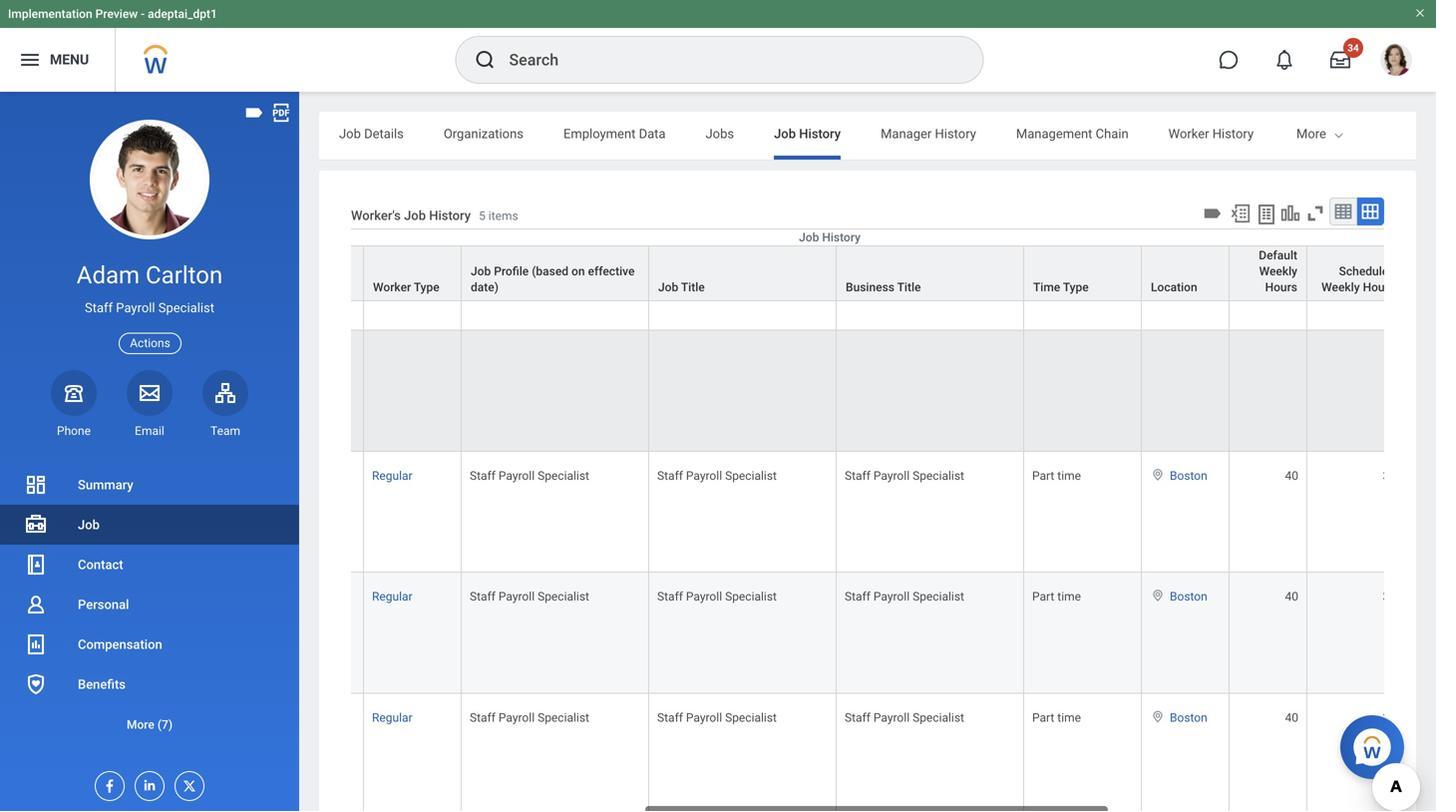 Task type: describe. For each thing, give the bounding box(es) containing it.
job inside popup button
[[658, 280, 679, 294]]

adeptai_dpt1
[[148, 7, 217, 21]]

list containing summary
[[0, 465, 299, 744]]

default weekly hours button
[[1230, 247, 1307, 300]]

manager
[[881, 126, 932, 141]]

weekly for scheduled
[[1322, 280, 1360, 294]]

34
[[1348, 42, 1360, 54]]

1 40 from the top
[[1286, 469, 1299, 483]]

management chain
[[1017, 126, 1129, 141]]

3 40 from the top
[[1286, 711, 1299, 725]]

2 regular from the top
[[372, 590, 413, 604]]

x image
[[176, 772, 198, 794]]

staff inside navigation pane region
[[85, 300, 113, 315]]

profile
[[494, 264, 529, 278]]

chain
[[1096, 126, 1129, 141]]

jobs
[[706, 126, 734, 141]]

time
[[1034, 280, 1061, 294]]

payroll inside navigation pane region
[[116, 300, 155, 315]]

-
[[141, 7, 145, 21]]

1 regular link from the top
[[372, 465, 413, 483]]

1 location image from the top
[[1150, 468, 1166, 482]]

2 32 from the top
[[1383, 590, 1397, 604]]

supervisory organization button
[[177, 247, 363, 300]]

employment data
[[564, 126, 666, 141]]

organizations
[[444, 126, 524, 141]]

job image
[[24, 513, 48, 537]]

2 regular link from the top
[[372, 586, 413, 604]]

title for business title
[[898, 280, 921, 294]]

carlton
[[146, 261, 223, 289]]

2 location image from the top
[[1150, 589, 1166, 603]]

time type
[[1034, 280, 1089, 294]]

personal
[[78, 597, 129, 612]]

tag image for view printable version (pdf) 'image' on the top
[[243, 102, 265, 124]]

contact link
[[0, 545, 299, 585]]

time type button
[[1025, 247, 1141, 300]]

hours for scheduled weekly hours
[[1363, 280, 1396, 294]]

job details
[[339, 126, 404, 141]]

summary link
[[0, 465, 299, 505]]

3 regular link from the top
[[372, 707, 413, 725]]

time for first part time 'element' from the bottom of the page
[[1058, 711, 1082, 725]]

supervisory
[[186, 280, 249, 294]]

date)
[[471, 280, 499, 294]]

facebook image
[[96, 772, 118, 794]]

default weekly hours
[[1259, 249, 1298, 294]]

export to worksheets image
[[1255, 203, 1279, 226]]

job profile (based on effective date) button
[[462, 247, 649, 300]]

job inside job profile (based on effective date)
[[471, 264, 491, 278]]

2 40 from the top
[[1286, 590, 1299, 604]]

part for 2nd part time 'element' from the bottom
[[1033, 590, 1055, 604]]

specialist inside navigation pane region
[[158, 300, 214, 315]]

part for first part time 'element' from the bottom of the page
[[1033, 711, 1055, 725]]

tag image for the export to excel image
[[1202, 203, 1224, 224]]

export to excel image
[[1230, 203, 1252, 224]]

Search Workday  search field
[[509, 38, 942, 82]]

menu
[[50, 51, 89, 68]]

part time for 1st part time 'element' from the top
[[1033, 469, 1082, 483]]

1 vertical spatial job history
[[799, 231, 861, 245]]

job title button
[[650, 247, 836, 300]]

title for job title
[[681, 280, 705, 294]]

view worker - expand/collapse chart image
[[1280, 203, 1302, 224]]

items
[[489, 209, 518, 223]]

more (7) button
[[0, 713, 299, 737]]

benefits image
[[24, 672, 48, 696]]

benefits
[[78, 677, 126, 692]]

history right 'manager'
[[935, 126, 977, 141]]

boston for first location image
[[1170, 469, 1208, 483]]

adam
[[77, 261, 140, 289]]

time for 2nd part time 'element' from the bottom
[[1058, 590, 1082, 604]]

summary image
[[24, 473, 48, 497]]

menu banner
[[0, 0, 1437, 92]]

job title
[[658, 280, 705, 294]]

view team image
[[214, 381, 237, 405]]

email adam carlton element
[[127, 423, 173, 439]]

more for more (7)
[[127, 718, 154, 732]]

benefits link
[[0, 664, 299, 704]]

hours for default weekly hours
[[1266, 280, 1298, 294]]

worker for worker history
[[1169, 126, 1210, 141]]

part time for first part time 'element' from the bottom of the page
[[1033, 711, 1082, 725]]

(7)
[[157, 718, 173, 732]]

worker's job history 5 items
[[351, 208, 518, 223]]

adam carlton
[[77, 261, 223, 289]]

timeline
[[1294, 126, 1344, 141]]

team
[[211, 424, 240, 438]]

worker type
[[373, 280, 440, 294]]

3 part time element from the top
[[1033, 707, 1082, 725]]

0 vertical spatial job history
[[774, 126, 841, 141]]

actions button
[[119, 333, 181, 354]]

staff payroll specialist inside navigation pane region
[[85, 300, 214, 315]]

compensation
[[78, 637, 162, 652]]

phone
[[57, 424, 91, 438]]

organization
[[252, 280, 320, 294]]



Task type: locate. For each thing, give the bounding box(es) containing it.
type for time type
[[1063, 280, 1089, 294]]

2 vertical spatial 32
[[1383, 711, 1397, 725]]

hours
[[1266, 280, 1298, 294], [1363, 280, 1396, 294]]

time for 1st part time 'element' from the top
[[1058, 469, 1082, 483]]

0 vertical spatial 40
[[1286, 469, 1299, 483]]

job profile (based on effective date)
[[471, 264, 635, 294]]

part time
[[1033, 469, 1082, 483], [1033, 590, 1082, 604], [1033, 711, 1082, 725]]

additiona
[[1384, 126, 1437, 141]]

more for more
[[1297, 126, 1327, 141]]

2 vertical spatial boston link
[[1170, 707, 1208, 725]]

inbox large image
[[1331, 50, 1351, 70]]

weekly inside default weekly hours
[[1260, 264, 1298, 278]]

2 vertical spatial boston
[[1170, 711, 1208, 725]]

0 horizontal spatial hours
[[1266, 280, 1298, 294]]

worker for worker type
[[373, 280, 411, 294]]

fullscreen image
[[1305, 203, 1327, 224]]

payroll
[[116, 300, 155, 315], [499, 469, 535, 483], [686, 469, 722, 483], [874, 469, 910, 483], [499, 590, 535, 604], [686, 590, 722, 604], [874, 590, 910, 604], [499, 711, 535, 725], [686, 711, 722, 725], [874, 711, 910, 725]]

menu button
[[0, 28, 115, 92]]

1 horizontal spatial worker
[[1169, 126, 1210, 141]]

part time element
[[1033, 465, 1082, 483], [1033, 586, 1082, 604], [1033, 707, 1082, 725]]

0 horizontal spatial more
[[127, 718, 154, 732]]

2 part time from the top
[[1033, 590, 1082, 604]]

2 vertical spatial regular
[[372, 711, 413, 725]]

1 regular from the top
[[372, 469, 413, 483]]

notifications large image
[[1275, 50, 1295, 70]]

2 vertical spatial 40
[[1286, 711, 1299, 725]]

history left 'manager'
[[799, 126, 841, 141]]

type inside worker type popup button
[[414, 280, 440, 294]]

0 horizontal spatial title
[[681, 280, 705, 294]]

1 horizontal spatial tag image
[[1202, 203, 1224, 224]]

1 vertical spatial boston link
[[1170, 586, 1208, 604]]

34 button
[[1319, 38, 1364, 82]]

0 vertical spatial boston link
[[1170, 465, 1208, 483]]

close environment banner image
[[1415, 7, 1427, 19]]

part time for 2nd part time 'element' from the bottom
[[1033, 590, 1082, 604]]

1 horizontal spatial type
[[1063, 280, 1089, 294]]

1 horizontal spatial more
[[1297, 126, 1327, 141]]

team link
[[203, 370, 248, 439]]

more inside dropdown button
[[127, 718, 154, 732]]

staff payroll specialist
[[85, 300, 214, 315], [470, 469, 590, 483], [658, 469, 777, 483], [845, 469, 965, 483], [470, 590, 590, 604], [658, 590, 777, 604], [845, 590, 965, 604], [470, 711, 590, 725], [658, 711, 777, 725], [845, 711, 965, 725]]

history
[[799, 126, 841, 141], [935, 126, 977, 141], [1213, 126, 1254, 141], [429, 208, 471, 223], [822, 231, 861, 245]]

hours inside scheduled weekly hours
[[1363, 280, 1396, 294]]

2 boston link from the top
[[1170, 586, 1208, 604]]

0 vertical spatial boston
[[1170, 469, 1208, 483]]

3 time from the top
[[1058, 711, 1082, 725]]

1 part time from the top
[[1033, 469, 1082, 483]]

staff
[[85, 300, 113, 315], [470, 469, 496, 483], [658, 469, 683, 483], [845, 469, 871, 483], [470, 590, 496, 604], [658, 590, 683, 604], [845, 590, 871, 604], [470, 711, 496, 725], [658, 711, 683, 725], [845, 711, 871, 725]]

0 vertical spatial regular
[[372, 469, 413, 483]]

boston link for first location image
[[1170, 465, 1208, 483]]

specialist
[[158, 300, 214, 315], [538, 469, 590, 483], [725, 469, 777, 483], [913, 469, 965, 483], [538, 590, 590, 604], [725, 590, 777, 604], [913, 590, 965, 604], [538, 711, 590, 725], [725, 711, 777, 725], [913, 711, 965, 725]]

weekly down 'scheduled'
[[1322, 280, 1360, 294]]

history up business
[[822, 231, 861, 245]]

type right the time
[[1063, 280, 1089, 294]]

2 part from the top
[[1033, 590, 1055, 604]]

part
[[1033, 469, 1055, 483], [1033, 590, 1055, 604], [1033, 711, 1055, 725]]

management
[[1017, 126, 1093, 141]]

0 vertical spatial part time
[[1033, 469, 1082, 483]]

actions
[[130, 336, 170, 350]]

location image
[[1150, 468, 1166, 482], [1150, 589, 1166, 603]]

scheduled
[[1340, 264, 1396, 278]]

effective
[[588, 264, 635, 278]]

on
[[572, 264, 585, 278]]

job link
[[0, 505, 299, 545]]

1 vertical spatial regular
[[372, 590, 413, 604]]

1 vertical spatial part time element
[[1033, 586, 1082, 604]]

1 vertical spatial location image
[[1150, 589, 1166, 603]]

worker inside popup button
[[373, 280, 411, 294]]

table image
[[1334, 202, 1354, 221]]

tag image left the export to excel image
[[1202, 203, 1224, 224]]

0 vertical spatial location image
[[1150, 468, 1166, 482]]

tag image
[[243, 102, 265, 124], [1202, 203, 1224, 224]]

0 vertical spatial worker
[[1169, 126, 1210, 141]]

personal image
[[24, 593, 48, 617]]

0 vertical spatial time
[[1058, 469, 1082, 483]]

1 horizontal spatial weekly
[[1322, 280, 1360, 294]]

history left 5 on the top left of page
[[429, 208, 471, 223]]

cell
[[462, 226, 650, 331], [650, 226, 837, 331], [837, 226, 1025, 331], [1230, 226, 1308, 331], [1308, 226, 1406, 331], [364, 331, 462, 452], [462, 331, 650, 452], [650, 331, 837, 452], [837, 331, 1025, 452], [1025, 331, 1142, 452], [1142, 331, 1230, 452], [1230, 331, 1308, 452], [1308, 331, 1406, 452]]

weekly down default
[[1260, 264, 1298, 278]]

1 vertical spatial more
[[127, 718, 154, 732]]

1 vertical spatial boston
[[1170, 590, 1208, 604]]

location image
[[1150, 710, 1166, 724]]

location button
[[1142, 247, 1229, 300]]

preview
[[95, 7, 138, 21]]

3 part from the top
[[1033, 711, 1055, 725]]

implementation preview -   adeptai_dpt1
[[8, 7, 217, 21]]

0 vertical spatial part time element
[[1033, 465, 1082, 483]]

phone image
[[60, 381, 88, 405]]

phone adam carlton element
[[51, 423, 97, 439]]

2 part time element from the top
[[1033, 586, 1082, 604]]

type
[[414, 280, 440, 294], [1063, 280, 1089, 294]]

business
[[846, 280, 895, 294]]

1 horizontal spatial hours
[[1363, 280, 1396, 294]]

phone button
[[51, 370, 97, 439]]

1 vertical spatial tag image
[[1202, 203, 1224, 224]]

2 vertical spatial time
[[1058, 711, 1082, 725]]

1 hours from the left
[[1266, 280, 1298, 294]]

manager history
[[881, 126, 977, 141]]

more down '34' "button" at top right
[[1297, 126, 1327, 141]]

2 vertical spatial part time
[[1033, 711, 1082, 725]]

more
[[1297, 126, 1327, 141], [127, 718, 154, 732]]

linkedin image
[[136, 772, 158, 793]]

2 vertical spatial part
[[1033, 711, 1055, 725]]

0 vertical spatial 32
[[1383, 469, 1397, 483]]

scheduled weekly hours
[[1322, 264, 1396, 294]]

1 vertical spatial 40
[[1286, 590, 1299, 604]]

justify image
[[18, 48, 42, 72]]

navigation pane region
[[0, 92, 299, 811]]

history up the export to excel image
[[1213, 126, 1254, 141]]

1 32 from the top
[[1383, 469, 1397, 483]]

1 vertical spatial part time
[[1033, 590, 1082, 604]]

boston
[[1170, 469, 1208, 483], [1170, 590, 1208, 604], [1170, 711, 1208, 725]]

toolbar
[[1199, 198, 1385, 229]]

more (7)
[[127, 718, 173, 732]]

list
[[0, 465, 299, 744]]

2 vertical spatial regular link
[[372, 707, 413, 725]]

contact image
[[24, 553, 48, 577]]

32
[[1383, 469, 1397, 483], [1383, 590, 1397, 604], [1383, 711, 1397, 725]]

2 hours from the left
[[1363, 280, 1396, 294]]

worker down the worker's
[[373, 280, 411, 294]]

tag image left view printable version (pdf) 'image' on the top
[[243, 102, 265, 124]]

implementation
[[8, 7, 92, 21]]

summary
[[78, 477, 133, 492]]

email button
[[127, 370, 173, 439]]

scheduled weekly hours button
[[1308, 247, 1405, 300]]

1 vertical spatial worker
[[373, 280, 411, 294]]

supervisory organization
[[186, 280, 320, 294]]

(based
[[532, 264, 569, 278]]

1 boston link from the top
[[1170, 465, 1208, 483]]

0 horizontal spatial tag image
[[243, 102, 265, 124]]

3 32 from the top
[[1383, 711, 1397, 725]]

regular link
[[372, 465, 413, 483], [372, 586, 413, 604], [372, 707, 413, 725]]

1 horizontal spatial title
[[898, 280, 921, 294]]

1 vertical spatial weekly
[[1322, 280, 1360, 294]]

2 title from the left
[[898, 280, 921, 294]]

40
[[1286, 469, 1299, 483], [1286, 590, 1299, 604], [1286, 711, 1299, 725]]

contact
[[78, 557, 123, 572]]

business title button
[[837, 247, 1024, 300]]

0 vertical spatial weekly
[[1260, 264, 1298, 278]]

worker type button
[[364, 247, 461, 300]]

more (7) button
[[0, 704, 299, 744]]

worker right the chain
[[1169, 126, 1210, 141]]

1 time from the top
[[1058, 469, 1082, 483]]

0 vertical spatial part
[[1033, 469, 1055, 483]]

3 boston from the top
[[1170, 711, 1208, 725]]

1 vertical spatial 32
[[1383, 590, 1397, 604]]

title inside popup button
[[681, 280, 705, 294]]

0 horizontal spatial type
[[414, 280, 440, 294]]

personal link
[[0, 585, 299, 625]]

employment
[[564, 126, 636, 141]]

part for 1st part time 'element' from the top
[[1033, 469, 1055, 483]]

mail image
[[138, 381, 162, 405]]

weekly for default
[[1260, 264, 1298, 278]]

1 part from the top
[[1033, 469, 1055, 483]]

hours down 'scheduled'
[[1363, 280, 1396, 294]]

tab list
[[319, 112, 1437, 160]]

boston link
[[1170, 465, 1208, 483], [1170, 586, 1208, 604], [1170, 707, 1208, 725]]

worker
[[1169, 126, 1210, 141], [373, 280, 411, 294]]

worker's
[[351, 208, 401, 223]]

hours down default
[[1266, 280, 1298, 294]]

location
[[1151, 280, 1198, 294]]

2 vertical spatial part time element
[[1033, 707, 1082, 725]]

compensation link
[[0, 625, 299, 664]]

hours inside default weekly hours
[[1266, 280, 1298, 294]]

worker history
[[1169, 126, 1254, 141]]

3 boston link from the top
[[1170, 707, 1208, 725]]

view printable version (pdf) image
[[270, 102, 292, 124]]

regular
[[372, 469, 413, 483], [372, 590, 413, 604], [372, 711, 413, 725]]

type left date)
[[414, 280, 440, 294]]

2 type from the left
[[1063, 280, 1089, 294]]

1 vertical spatial time
[[1058, 590, 1082, 604]]

2 time from the top
[[1058, 590, 1082, 604]]

title inside popup button
[[898, 280, 921, 294]]

5
[[479, 209, 486, 223]]

1 type from the left
[[414, 280, 440, 294]]

title
[[681, 280, 705, 294], [898, 280, 921, 294]]

job history
[[774, 126, 841, 141], [799, 231, 861, 245]]

business title
[[846, 280, 921, 294]]

weekly inside scheduled weekly hours
[[1322, 280, 1360, 294]]

3 part time from the top
[[1033, 711, 1082, 725]]

1 vertical spatial part
[[1033, 590, 1055, 604]]

boston link for first location image from the bottom of the page
[[1170, 586, 1208, 604]]

3 regular from the top
[[372, 711, 413, 725]]

type inside time type popup button
[[1063, 280, 1089, 294]]

0 vertical spatial more
[[1297, 126, 1327, 141]]

boston link for location icon at the bottom right
[[1170, 707, 1208, 725]]

boston for first location image from the bottom of the page
[[1170, 590, 1208, 604]]

0 horizontal spatial weekly
[[1260, 264, 1298, 278]]

weekly
[[1260, 264, 1298, 278], [1322, 280, 1360, 294]]

1 vertical spatial regular link
[[372, 586, 413, 604]]

default
[[1259, 249, 1298, 262]]

compensation image
[[24, 633, 48, 657]]

data
[[639, 126, 666, 141]]

0 vertical spatial tag image
[[243, 102, 265, 124]]

team adam carlton element
[[203, 423, 248, 439]]

expand table image
[[1361, 202, 1381, 221]]

job history right jobs
[[774, 126, 841, 141]]

1 title from the left
[[681, 280, 705, 294]]

1 part time element from the top
[[1033, 465, 1082, 483]]

details
[[364, 126, 404, 141]]

profile logan mcneil image
[[1381, 44, 1413, 80]]

job history up business
[[799, 231, 861, 245]]

job inside navigation pane region
[[78, 517, 100, 532]]

0 horizontal spatial worker
[[373, 280, 411, 294]]

0 vertical spatial regular link
[[372, 465, 413, 483]]

type for worker type
[[414, 280, 440, 294]]

tab list containing job details
[[319, 112, 1437, 160]]

1 boston from the top
[[1170, 469, 1208, 483]]

boston for location icon at the bottom right
[[1170, 711, 1208, 725]]

more left the (7)
[[127, 718, 154, 732]]

2 boston from the top
[[1170, 590, 1208, 604]]

email
[[135, 424, 164, 438]]

search image
[[473, 48, 497, 72]]



Task type: vqa. For each thing, say whether or not it's contained in the screenshot.
topmost Job History
yes



